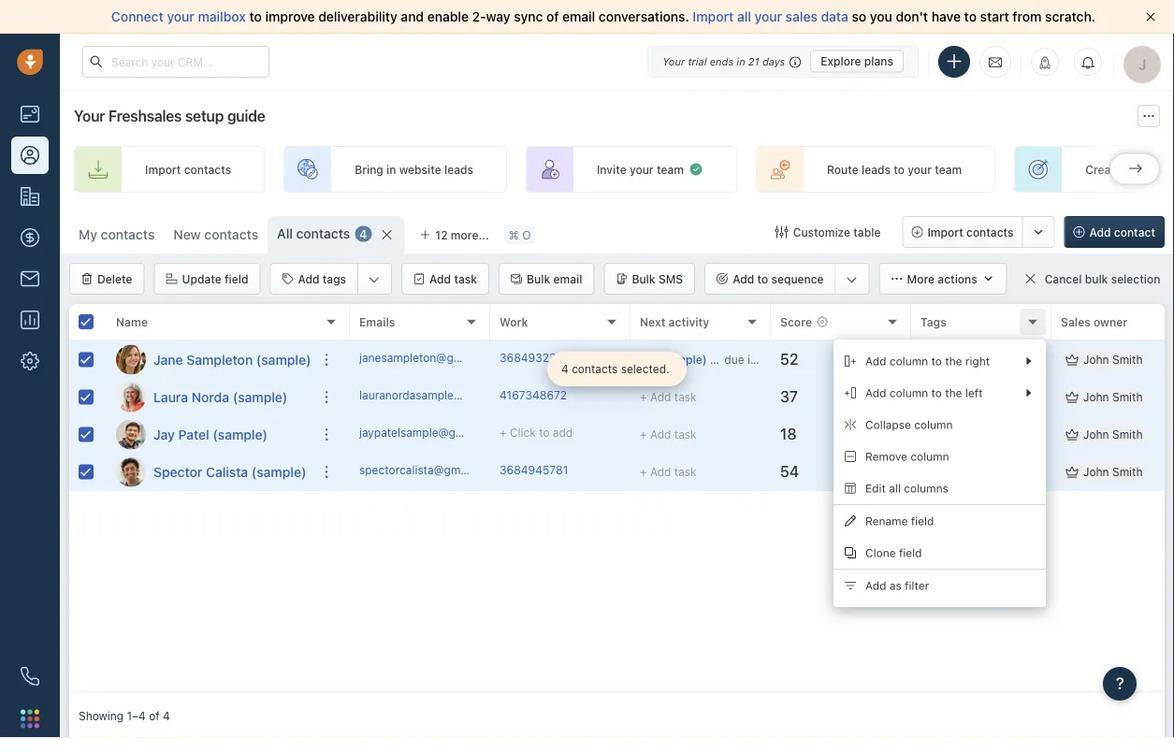 Task type: vqa. For each thing, say whether or not it's contained in the screenshot.
'⌘ K'
no



Task type: locate. For each thing, give the bounding box(es) containing it.
add
[[974, 353, 994, 366], [974, 391, 994, 404], [553, 426, 573, 439], [974, 428, 994, 441]]

data
[[821, 9, 848, 24]]

bulk inside button
[[527, 272, 550, 285]]

0 horizontal spatial in
[[386, 163, 396, 176]]

1 horizontal spatial leads
[[862, 163, 891, 176]]

in right bring
[[386, 163, 396, 176]]

email inside button
[[553, 272, 582, 285]]

jaypatelsample@gmail.com link
[[359, 425, 503, 445]]

remove
[[865, 450, 907, 463]]

press space to deselect this row. row containing laura norda (sample)
[[69, 379, 350, 416]]

press space to deselect this row. row containing 54
[[350, 454, 1174, 491]]

2 john smith from the top
[[1083, 391, 1143, 404]]

1 vertical spatial container_wx8msf4aqz5i3rn1 image
[[1066, 428, 1079, 441]]

john smith for 18
[[1083, 428, 1143, 441]]

jane
[[153, 352, 183, 367]]

container_wx8msf4aqz5i3rn1 image
[[689, 162, 704, 177], [775, 225, 788, 239], [640, 353, 653, 366], [1066, 353, 1079, 366], [1066, 391, 1079, 404], [1066, 465, 1079, 479]]

more actions button
[[879, 263, 1007, 295]]

field right update
[[225, 272, 248, 285]]

field inside button
[[225, 272, 248, 285]]

phone element
[[11, 658, 49, 695]]

0 horizontal spatial 4
[[163, 709, 170, 722]]

your up import contacts button
[[908, 163, 932, 176]]

calista
[[206, 464, 248, 479]]

connect your mailbox to improve deliverability and enable 2-way sync of email conversations. import all your sales data so you don't have to start from scratch.
[[111, 9, 1096, 24]]

0 vertical spatial import contacts
[[145, 163, 231, 176]]

from
[[1013, 9, 1042, 24]]

leads right route
[[862, 163, 891, 176]]

emails
[[359, 315, 395, 328]]

1 vertical spatial import contacts
[[928, 225, 1014, 239]]

showing 1–4 of 4
[[79, 709, 170, 722]]

4 inside grid
[[561, 363, 569, 376]]

2 vertical spatial + add task
[[640, 465, 697, 479]]

bulk email
[[527, 272, 582, 285]]

your left mailbox
[[167, 9, 195, 24]]

(sample) down jane sampleton (sample) link
[[233, 389, 288, 405]]

your left trial
[[663, 55, 685, 67]]

sampleton
[[186, 352, 253, 367]]

1 horizontal spatial of
[[546, 9, 559, 24]]

0 horizontal spatial your
[[74, 107, 105, 125]]

+ click to add
[[921, 353, 994, 366], [921, 391, 994, 404], [921, 428, 994, 441]]

contacts down setup
[[184, 163, 231, 176]]

press space to deselect this row. row containing jane sampleton (sample)
[[69, 341, 350, 379]]

1 row group from the left
[[69, 341, 350, 491]]

actions
[[938, 272, 977, 285]]

press space to deselect this row. row containing spector calista (sample)
[[69, 454, 350, 491]]

in left 21
[[737, 55, 745, 67]]

0 horizontal spatial team
[[657, 163, 684, 176]]

john for 18
[[1083, 428, 1109, 441]]

3 + add task from the top
[[640, 465, 697, 479]]

2 horizontal spatial import
[[928, 225, 963, 239]]

task
[[454, 272, 477, 285], [674, 391, 697, 404], [674, 428, 697, 441], [674, 465, 697, 479]]

import for the import contacts link
[[145, 163, 181, 176]]

norda
[[192, 389, 229, 405]]

sales
[[1061, 315, 1091, 328]]

deliverability
[[318, 9, 397, 24]]

bring in website leads
[[355, 163, 473, 176]]

+ click to add up collapse column menu item
[[921, 391, 994, 404]]

team right invite
[[657, 163, 684, 176]]

column for add column to the right
[[890, 355, 928, 368]]

click down 4167348672 "link"
[[510, 426, 536, 439]]

2 john from the top
[[1083, 391, 1109, 404]]

add
[[1090, 225, 1111, 239], [298, 272, 320, 285], [430, 272, 451, 285], [733, 272, 754, 285], [865, 355, 886, 368], [865, 386, 886, 399], [650, 391, 671, 404], [650, 428, 671, 441], [650, 465, 671, 479], [865, 579, 886, 592]]

import contacts up actions at the top right of page
[[928, 225, 1014, 239]]

s image
[[116, 457, 146, 487]]

your left freshsales
[[74, 107, 105, 125]]

+ click to add for 52
[[921, 353, 994, 366]]

field right the "clone"
[[899, 546, 922, 559]]

container_wx8msf4aqz5i3rn1 image inside customize table button
[[775, 225, 788, 239]]

(sample) right calista
[[252, 464, 306, 479]]

0 horizontal spatial import
[[145, 163, 181, 176]]

1 bulk from the left
[[527, 272, 550, 285]]

+ click to add down left
[[921, 428, 994, 441]]

1 vertical spatial import
[[145, 163, 181, 176]]

0 vertical spatial the
[[945, 355, 962, 368]]

0 horizontal spatial leads
[[444, 163, 473, 176]]

1 vertical spatial your
[[74, 107, 105, 125]]

3 john from the top
[[1083, 428, 1109, 441]]

name column header
[[107, 304, 350, 341]]

add for add task
[[430, 272, 451, 285]]

1 vertical spatial + click to add
[[921, 391, 994, 404]]

sms
[[659, 272, 683, 285]]

press space to deselect this row. row down jay patel (sample) link
[[69, 454, 350, 491]]

4 right the 1–4
[[163, 709, 170, 722]]

(sample) right "sampleton"
[[256, 352, 311, 367]]

import contacts inside button
[[928, 225, 1014, 239]]

press space to deselect this row. row up 54
[[350, 416, 1174, 454]]

0 horizontal spatial container_wx8msf4aqz5i3rn1 image
[[1024, 272, 1037, 285]]

j image
[[116, 345, 146, 375]]

press space to deselect this row. row down norda at left bottom
[[69, 416, 350, 454]]

of right the 1–4
[[149, 709, 160, 722]]

my contacts button
[[69, 216, 164, 254], [79, 227, 155, 242]]

1 horizontal spatial sales
[[1125, 163, 1153, 176]]

click left right
[[931, 353, 957, 366]]

seq
[[1156, 163, 1174, 176]]

click up collapse column menu item
[[931, 391, 957, 404]]

2 horizontal spatial 4
[[561, 363, 569, 376]]

1 horizontal spatial container_wx8msf4aqz5i3rn1 image
[[1066, 428, 1079, 441]]

clone
[[865, 546, 896, 559]]

edit
[[865, 482, 886, 495]]

3684945781 link
[[500, 462, 568, 482]]

1 horizontal spatial team
[[935, 163, 962, 176]]

4 smith from the top
[[1112, 465, 1143, 478]]

press space to deselect this row. row containing jay patel (sample)
[[69, 416, 350, 454]]

column up remove column menu item
[[914, 418, 953, 431]]

all right edit
[[889, 482, 901, 495]]

task for 54
[[674, 465, 697, 479]]

1 john smith from the top
[[1083, 353, 1143, 366]]

contacts right my
[[101, 227, 155, 242]]

1 vertical spatial email
[[553, 272, 582, 285]]

john for 37
[[1083, 391, 1109, 404]]

contacts
[[184, 163, 231, 176], [966, 225, 1014, 239], [296, 226, 350, 241], [101, 227, 155, 242], [204, 227, 258, 242], [572, 363, 618, 376]]

3 john smith from the top
[[1083, 428, 1143, 441]]

+ click to add up left
[[921, 353, 994, 366]]

3 + click to add from the top
[[921, 428, 994, 441]]

the left left
[[945, 386, 962, 399]]

invite
[[597, 163, 627, 176]]

click for 18
[[931, 428, 957, 441]]

1 horizontal spatial in
[[737, 55, 745, 67]]

0 vertical spatial email
[[562, 9, 595, 24]]

import up more actions popup button
[[928, 225, 963, 239]]

Search your CRM... text field
[[82, 46, 269, 78]]

sales left "data" on the right
[[786, 9, 818, 24]]

0 vertical spatial + add task
[[640, 391, 697, 404]]

john for 54
[[1083, 465, 1109, 478]]

3684932360 link
[[500, 350, 570, 370]]

to
[[249, 9, 262, 24], [964, 9, 977, 24], [894, 163, 905, 176], [757, 272, 768, 285], [960, 353, 971, 366], [931, 355, 942, 368], [931, 386, 942, 399], [960, 391, 971, 404], [539, 426, 550, 439], [960, 428, 971, 441]]

1 the from the top
[[945, 355, 962, 368]]

1 horizontal spatial import contacts
[[928, 225, 1014, 239]]

the left right
[[945, 355, 962, 368]]

container_wx8msf4aqz5i3rn1 image inside invite your team link
[[689, 162, 704, 177]]

leads right website
[[444, 163, 473, 176]]

0 vertical spatial + click to add
[[921, 353, 994, 366]]

add up left
[[974, 353, 994, 366]]

your trial ends in 21 days
[[663, 55, 785, 67]]

1 + click to add from the top
[[921, 353, 994, 366]]

0 horizontal spatial of
[[149, 709, 160, 722]]

row group containing jane sampleton (sample)
[[69, 341, 350, 491]]

leads
[[444, 163, 473, 176], [862, 163, 891, 176]]

row group containing 52
[[350, 341, 1174, 491]]

menu containing add column to the right
[[834, 340, 1046, 607]]

more...
[[451, 228, 489, 241]]

column up "columns"
[[911, 450, 949, 463]]

bulk for bulk sms
[[632, 272, 655, 285]]

0 horizontal spatial all
[[737, 9, 751, 24]]

2 + click to add from the top
[[921, 391, 994, 404]]

row group
[[69, 341, 350, 491], [350, 341, 1174, 491]]

add down left
[[974, 428, 994, 441]]

connect
[[111, 9, 164, 24]]

phone image
[[21, 667, 39, 686]]

import inside button
[[928, 225, 963, 239]]

website
[[399, 163, 441, 176]]

2 the from the top
[[945, 386, 962, 399]]

2 row group from the left
[[350, 341, 1174, 491]]

import contacts down setup
[[145, 163, 231, 176]]

all up 21
[[737, 9, 751, 24]]

press space to deselect this row. row down 18
[[350, 454, 1174, 491]]

all
[[737, 9, 751, 24], [889, 482, 901, 495]]

press space to deselect this row. row up 18
[[350, 379, 1174, 416]]

customize table
[[793, 225, 881, 239]]

name row
[[69, 304, 350, 341]]

2 vertical spatial field
[[899, 546, 922, 559]]

enable
[[427, 9, 469, 24]]

1 vertical spatial all
[[889, 482, 901, 495]]

add down 4167348672 "link"
[[553, 426, 573, 439]]

route leads to your team link
[[756, 146, 996, 193]]

connect your mailbox link
[[111, 9, 249, 24]]

press space to deselect this row. row up 'jay patel (sample)'
[[69, 379, 350, 416]]

4 right all contacts 'link'
[[360, 227, 367, 240]]

task inside button
[[454, 272, 477, 285]]

18
[[780, 425, 797, 443]]

0 vertical spatial import
[[693, 9, 734, 24]]

new contacts button
[[164, 216, 268, 254], [173, 227, 258, 242]]

0 vertical spatial your
[[663, 55, 685, 67]]

column for add column to the left
[[890, 386, 928, 399]]

of right 'sync'
[[546, 9, 559, 24]]

4
[[360, 227, 367, 240], [561, 363, 569, 376], [163, 709, 170, 722]]

import for import contacts button
[[928, 225, 963, 239]]

4167348672
[[500, 389, 567, 402]]

filter
[[905, 579, 929, 592]]

2-
[[472, 9, 486, 24]]

add down right
[[974, 391, 994, 404]]

smith for 52
[[1112, 353, 1143, 366]]

container_wx8msf4aqz5i3rn1 image
[[1024, 272, 1037, 285], [1066, 428, 1079, 441]]

0 vertical spatial 4
[[360, 227, 367, 240]]

+ click to add for 37
[[921, 391, 994, 404]]

bulk sms button
[[604, 263, 695, 295]]

1 horizontal spatial all
[[889, 482, 901, 495]]

add for add column to the left
[[865, 386, 886, 399]]

1 vertical spatial in
[[386, 163, 396, 176]]

0 horizontal spatial sales
[[786, 9, 818, 24]]

john
[[1083, 353, 1109, 366], [1083, 391, 1109, 404], [1083, 428, 1109, 441], [1083, 465, 1109, 478]]

add to sequence group
[[705, 263, 870, 295]]

3 smith from the top
[[1112, 428, 1143, 441]]

contacts right all
[[296, 226, 350, 241]]

add for 37
[[974, 391, 994, 404]]

column up collapse column at bottom
[[890, 386, 928, 399]]

smith
[[1112, 353, 1143, 366], [1112, 391, 1143, 404], [1112, 428, 1143, 441], [1112, 465, 1143, 478]]

0 vertical spatial field
[[225, 272, 248, 285]]

jaypatelsample@gmail.com
[[359, 426, 503, 439]]

1 vertical spatial the
[[945, 386, 962, 399]]

team up import contacts button
[[935, 163, 962, 176]]

2 vertical spatial + click to add
[[921, 428, 994, 441]]

press space to deselect this row. row
[[69, 341, 350, 379], [350, 341, 1174, 379], [69, 379, 350, 416], [350, 379, 1174, 416], [69, 416, 350, 454], [350, 416, 1174, 454], [69, 454, 350, 491], [350, 454, 1174, 491]]

grid
[[69, 304, 1174, 693]]

import down your freshsales setup guide
[[145, 163, 181, 176]]

contacts up actions at the top right of page
[[966, 225, 1014, 239]]

add for add column to the right
[[865, 355, 886, 368]]

john smith for 37
[[1083, 391, 1143, 404]]

bulk inside button
[[632, 272, 655, 285]]

2 bulk from the left
[[632, 272, 655, 285]]

ends
[[710, 55, 734, 67]]

bulk
[[527, 272, 550, 285], [632, 272, 655, 285]]

column up add column to the left
[[890, 355, 928, 368]]

1 horizontal spatial 4
[[360, 227, 367, 240]]

1 john from the top
[[1083, 353, 1109, 366]]

your for your freshsales setup guide
[[74, 107, 105, 125]]

contacts inside button
[[966, 225, 1014, 239]]

score
[[780, 315, 812, 328]]

jay patel (sample) link
[[153, 425, 268, 444]]

way
[[486, 9, 510, 24]]

2 vertical spatial import
[[928, 225, 963, 239]]

spector
[[153, 464, 202, 479]]

jay
[[153, 427, 175, 442]]

1 + add task from the top
[[640, 391, 697, 404]]

john smith
[[1083, 353, 1143, 366], [1083, 391, 1143, 404], [1083, 428, 1143, 441], [1083, 465, 1143, 478]]

press space to deselect this row. row up norda at left bottom
[[69, 341, 350, 379]]

(sample)
[[256, 352, 311, 367], [233, 389, 288, 405], [213, 427, 268, 442], [252, 464, 306, 479]]

bulk left sms
[[632, 272, 655, 285]]

click up "remove column"
[[931, 428, 957, 441]]

12 more... button
[[409, 222, 499, 248]]

(sample) up spector calista (sample)
[[213, 427, 268, 442]]

add for add tags
[[298, 272, 320, 285]]

sales
[[786, 9, 818, 24], [1125, 163, 1153, 176]]

1 vertical spatial + add task
[[640, 428, 697, 441]]

(sample) for jay patel (sample)
[[213, 427, 268, 442]]

2 smith from the top
[[1112, 391, 1143, 404]]

import up ends on the right top of the page
[[693, 9, 734, 24]]

tags
[[921, 315, 947, 328]]

1 vertical spatial of
[[149, 709, 160, 722]]

1 vertical spatial field
[[911, 515, 934, 528]]

task for 18
[[674, 428, 697, 441]]

all contacts link
[[277, 225, 350, 243]]

(sample) for laura norda (sample)
[[233, 389, 288, 405]]

your up days
[[755, 9, 782, 24]]

import contacts group
[[902, 216, 1055, 248]]

field for clone field
[[899, 546, 922, 559]]

add tags group
[[270, 263, 392, 295]]

add tags
[[298, 272, 346, 285]]

0 horizontal spatial import contacts
[[145, 163, 231, 176]]

2 + add task from the top
[[640, 428, 697, 441]]

0 vertical spatial of
[[546, 9, 559, 24]]

bulk
[[1085, 273, 1108, 286]]

4 john smith from the top
[[1083, 465, 1143, 478]]

menu
[[834, 340, 1046, 607]]

press space to deselect this row. row up 37
[[350, 341, 1174, 379]]

+
[[921, 353, 928, 366], [921, 391, 928, 404], [640, 391, 647, 404], [500, 426, 507, 439], [921, 428, 928, 441], [640, 428, 647, 441], [640, 465, 647, 479]]

import
[[693, 9, 734, 24], [145, 163, 181, 176], [928, 225, 963, 239]]

the for right
[[945, 355, 962, 368]]

1 smith from the top
[[1112, 353, 1143, 366]]

sales left seq
[[1125, 163, 1153, 176]]

field down "columns"
[[911, 515, 934, 528]]

john for 52
[[1083, 353, 1109, 366]]

+ add task for 54
[[640, 465, 697, 479]]

0 horizontal spatial bulk
[[527, 272, 550, 285]]

add contact button
[[1064, 216, 1165, 248]]

1 horizontal spatial bulk
[[632, 272, 655, 285]]

1 vertical spatial 4
[[561, 363, 569, 376]]

add task
[[430, 272, 477, 285]]

4 john from the top
[[1083, 465, 1109, 478]]

1 horizontal spatial your
[[663, 55, 685, 67]]

4 up 4167348672
[[561, 363, 569, 376]]

add inside menu item
[[865, 579, 886, 592]]

bulk down o
[[527, 272, 550, 285]]



Task type: describe. For each thing, give the bounding box(es) containing it.
trial
[[688, 55, 707, 67]]

sequence
[[771, 272, 824, 285]]

activity
[[669, 315, 709, 328]]

2 team from the left
[[935, 163, 962, 176]]

(sample) for spector calista (sample)
[[252, 464, 306, 479]]

start
[[980, 9, 1009, 24]]

12
[[435, 228, 448, 241]]

add for add as filter
[[865, 579, 886, 592]]

to inside button
[[757, 272, 768, 285]]

right
[[965, 355, 990, 368]]

lauranordasample@gmail.com
[[359, 389, 518, 402]]

1–4
[[127, 709, 146, 722]]

import contacts link
[[74, 146, 265, 193]]

smith for 37
[[1112, 391, 1143, 404]]

l image
[[116, 382, 146, 412]]

0 vertical spatial sales
[[786, 9, 818, 24]]

email image
[[989, 54, 1002, 70]]

bulk sms
[[632, 272, 683, 285]]

mailbox
[[198, 9, 246, 24]]

add for 52
[[974, 353, 994, 366]]

collapse
[[865, 418, 911, 431]]

all
[[277, 226, 293, 241]]

janesampleton@gmail.com
[[359, 351, 501, 364]]

(sample) for jane sampleton (sample)
[[256, 352, 311, 367]]

delete
[[97, 272, 132, 285]]

and
[[401, 9, 424, 24]]

add for add to sequence
[[733, 272, 754, 285]]

new contacts
[[173, 227, 258, 242]]

37
[[780, 388, 798, 406]]

update
[[182, 272, 222, 285]]

2 vertical spatial 4
[[163, 709, 170, 722]]

remove column
[[865, 450, 949, 463]]

rename field menu item
[[834, 505, 1046, 537]]

column for collapse column
[[914, 418, 953, 431]]

click for 52
[[931, 353, 957, 366]]

don't
[[896, 9, 928, 24]]

add task button
[[401, 263, 489, 295]]

rename field
[[865, 515, 934, 528]]

next activity
[[640, 315, 709, 328]]

angle down image
[[369, 270, 380, 289]]

grid containing 52
[[69, 304, 1174, 693]]

spectorcalista@gmail.com link
[[359, 462, 498, 482]]

tags
[[323, 272, 346, 285]]

guide
[[227, 107, 265, 125]]

jay patel (sample)
[[153, 427, 268, 442]]

rename
[[865, 515, 908, 528]]

owner
[[1094, 315, 1128, 328]]

create sales seq link
[[1014, 146, 1174, 193]]

columns
[[904, 482, 949, 495]]

customize table button
[[763, 216, 893, 248]]

+ add task for 18
[[640, 428, 697, 441]]

collapse column
[[865, 418, 953, 431]]

janesampleton@gmail.com link
[[359, 350, 501, 370]]

edit all columns
[[865, 482, 949, 495]]

add for add contact
[[1090, 225, 1111, 239]]

1 vertical spatial sales
[[1125, 163, 1153, 176]]

press space to deselect this row. row containing 52
[[350, 341, 1174, 379]]

⌘ o
[[509, 228, 531, 241]]

+ click to add for 18
[[921, 428, 994, 441]]

0 vertical spatial in
[[737, 55, 745, 67]]

2 leads from the left
[[862, 163, 891, 176]]

54
[[780, 463, 799, 480]]

0 vertical spatial container_wx8msf4aqz5i3rn1 image
[[1024, 272, 1037, 285]]

0 vertical spatial all
[[737, 9, 751, 24]]

contacts left selected.
[[572, 363, 618, 376]]

update field
[[182, 272, 248, 285]]

sales owner
[[1061, 315, 1128, 328]]

contacts right new
[[204, 227, 258, 242]]

more
[[907, 272, 935, 285]]

o
[[522, 228, 531, 241]]

add as filter
[[865, 579, 929, 592]]

delete button
[[69, 263, 145, 295]]

4167348672 link
[[500, 387, 567, 407]]

clone field menu item
[[834, 537, 1046, 569]]

smith for 54
[[1112, 465, 1143, 478]]

jaypatelsample@gmail.com + click to add
[[359, 426, 573, 439]]

sync
[[514, 9, 543, 24]]

laura norda (sample) link
[[153, 388, 288, 407]]

j image
[[116, 420, 146, 450]]

add for 18
[[974, 428, 994, 441]]

edit all columns menu item
[[834, 472, 1046, 504]]

1 team from the left
[[657, 163, 684, 176]]

explore plans
[[821, 55, 893, 68]]

jane sampleton (sample)
[[153, 352, 311, 367]]

import contacts for the import contacts link
[[145, 163, 231, 176]]

jane sampleton (sample) link
[[153, 350, 311, 369]]

import contacts for import contacts button
[[928, 225, 1014, 239]]

days
[[762, 55, 785, 67]]

left
[[965, 386, 983, 399]]

task for 37
[[674, 391, 697, 404]]

1 leads from the left
[[444, 163, 473, 176]]

click for 37
[[931, 391, 957, 404]]

bulk email button
[[499, 263, 594, 295]]

remove column menu item
[[834, 441, 1046, 472]]

so
[[852, 9, 867, 24]]

john smith for 54
[[1083, 465, 1143, 478]]

spectorcalista@gmail.com
[[359, 463, 498, 477]]

smith for 18
[[1112, 428, 1143, 441]]

table
[[854, 225, 881, 239]]

update field button
[[154, 263, 261, 295]]

freshworks switcher image
[[21, 709, 39, 728]]

you
[[870, 9, 892, 24]]

12 more...
[[435, 228, 489, 241]]

my contacts
[[79, 227, 155, 242]]

setup
[[185, 107, 224, 125]]

your right invite
[[630, 163, 654, 176]]

4 inside all contacts 4
[[360, 227, 367, 240]]

bring in website leads link
[[284, 146, 507, 193]]

laura norda (sample)
[[153, 389, 288, 405]]

3684945781
[[500, 463, 568, 477]]

column for remove column
[[911, 450, 949, 463]]

laura
[[153, 389, 188, 405]]

angle down image
[[846, 270, 858, 289]]

all inside menu item
[[889, 482, 901, 495]]

your for your trial ends in 21 days
[[663, 55, 685, 67]]

field for rename field
[[911, 515, 934, 528]]

your freshsales setup guide
[[74, 107, 265, 125]]

more actions
[[907, 272, 977, 285]]

close image
[[1146, 12, 1155, 22]]

explore plans link
[[810, 50, 904, 73]]

the for left
[[945, 386, 962, 399]]

press space to deselect this row. row containing 18
[[350, 416, 1174, 454]]

field for update field
[[225, 272, 248, 285]]

plans
[[864, 55, 893, 68]]

add as filter menu item
[[834, 570, 1046, 602]]

scratch.
[[1045, 9, 1096, 24]]

collapse column menu item
[[834, 409, 1046, 441]]

bulk for bulk email
[[527, 272, 550, 285]]

all contacts 4
[[277, 226, 367, 241]]

as
[[890, 579, 902, 592]]

selected.
[[621, 363, 669, 376]]

route
[[827, 163, 859, 176]]

create sales seq
[[1085, 163, 1174, 176]]

add to sequence button
[[706, 264, 835, 294]]

press space to deselect this row. row containing 37
[[350, 379, 1174, 416]]

1 horizontal spatial import
[[693, 9, 734, 24]]

john smith for 52
[[1083, 353, 1143, 366]]

+ add task for 37
[[640, 391, 697, 404]]

conversations.
[[599, 9, 689, 24]]

52
[[780, 350, 798, 368]]

create
[[1085, 163, 1122, 176]]

name
[[116, 315, 148, 328]]



